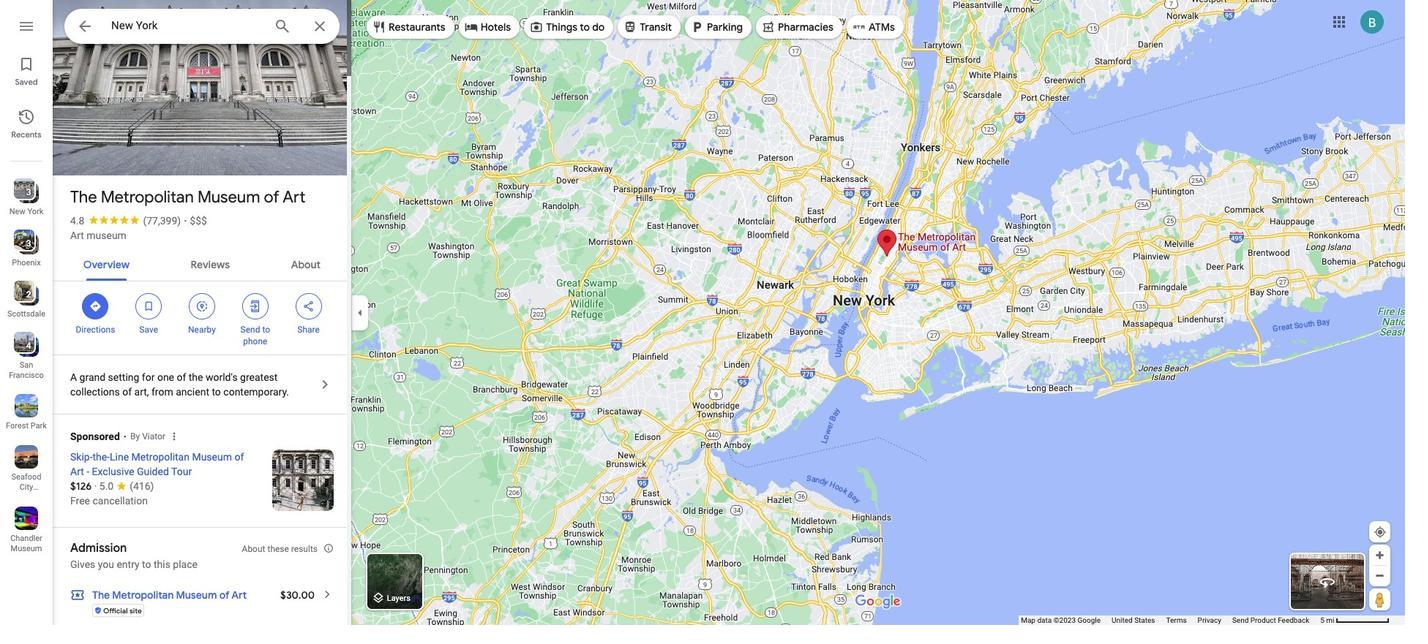 Task type: locate. For each thing, give the bounding box(es) containing it.
about for about these results
[[242, 545, 265, 555]]

(77,399)
[[143, 215, 181, 227]]

united
[[1112, 617, 1133, 625]]

seafood city supermarket
[[6, 473, 52, 503]]

supermarket
[[6, 493, 52, 503]]

street view image
[[1319, 574, 1337, 591]]

things to do
[[546, 20, 605, 34]]

museum down chandler
[[11, 545, 42, 554]]

art down 4.8
[[70, 230, 84, 242]]

united states button
[[1112, 616, 1155, 626]]


[[302, 299, 315, 315]]

564,034 photos button
[[64, 139, 177, 165]]

0 vertical spatial the
[[70, 187, 97, 208]]

chandler museum button
[[0, 501, 53, 557]]

send left product on the bottom right of the page
[[1233, 617, 1249, 625]]

collapse side panel image
[[352, 305, 368, 321]]

5 mi button
[[1321, 617, 1390, 625]]

about up ""
[[291, 258, 321, 272]]

list
[[0, 0, 53, 626]]

3 for new york
[[26, 187, 31, 198]]

1 vertical spatial about
[[242, 545, 265, 555]]

city
[[20, 483, 33, 493]]

museum up $$$
[[198, 187, 260, 208]]

to left the this
[[142, 559, 151, 571]]

· left $$$
[[184, 215, 187, 227]]

tab list containing overview
[[53, 246, 351, 281]]

1 horizontal spatial ·
[[184, 215, 187, 227]]

0 vertical spatial send
[[240, 325, 260, 335]]

4.8 stars image
[[84, 215, 143, 225]]

share
[[297, 325, 320, 335]]

mi
[[1327, 617, 1335, 625]]

1 vertical spatial 3
[[26, 239, 31, 249]]

(416)
[[130, 481, 154, 493]]

product
[[1251, 617, 1276, 625]]

things to do button
[[524, 10, 614, 45]]

the up official
[[92, 589, 110, 602]]

to down world's on the bottom left of the page
[[212, 386, 221, 398]]

0 vertical spatial 3 places element
[[16, 186, 31, 199]]

art
[[283, 187, 305, 208], [70, 230, 84, 242], [70, 466, 84, 478], [232, 589, 247, 602]]

scottsdale
[[7, 310, 45, 319]]

$30.00
[[280, 589, 315, 602]]

save
[[139, 325, 158, 335]]

New York field
[[64, 9, 340, 44]]

photo of the metropolitan museum of art image
[[53, 0, 351, 196]]

skip-
[[70, 452, 93, 463]]

show street view coverage image
[[1369, 589, 1391, 611]]

free
[[70, 496, 90, 507]]

the
[[189, 372, 203, 384]]

art left -
[[70, 466, 84, 478]]

the metropolitan museum of art
[[70, 187, 305, 208], [92, 589, 247, 602]]

metropolitan up 77,399 reviews 'element'
[[101, 187, 194, 208]]

new york
[[9, 207, 43, 217]]

francisco
[[9, 371, 44, 381]]

5
[[1321, 617, 1325, 625]]

3 places element up phoenix
[[16, 237, 31, 250]]

1 vertical spatial ·
[[94, 481, 97, 493]]

send product feedback
[[1233, 617, 1310, 625]]

seafood city supermarket button
[[0, 440, 53, 503]]

metropolitan up guided
[[131, 452, 190, 463]]

2 3 from the top
[[26, 239, 31, 249]]

send to phone
[[240, 325, 270, 347]]

about these results image
[[324, 544, 334, 554]]

4.8
[[70, 215, 84, 227]]

by
[[130, 432, 140, 442]]

1 horizontal spatial about
[[291, 258, 321, 272]]

3 up the new york
[[26, 187, 31, 198]]

0 vertical spatial 3
[[26, 187, 31, 198]]

site
[[129, 606, 142, 616]]

send inside "send to phone"
[[240, 325, 260, 335]]

about left these
[[242, 545, 265, 555]]

recents button
[[0, 102, 53, 143]]

the metropolitan museum of art up · $$$
[[70, 187, 305, 208]]

to inside "send to phone"
[[262, 325, 270, 335]]

data
[[1037, 617, 1052, 625]]

about inside button
[[291, 258, 321, 272]]


[[142, 299, 155, 315]]

0 vertical spatial about
[[291, 258, 321, 272]]

 search field
[[64, 9, 340, 47]]

nearby
[[188, 325, 216, 335]]

1 vertical spatial the metropolitan museum of art
[[92, 589, 247, 602]]

send up 'phone'
[[240, 325, 260, 335]]

footer containing map data ©2023 google
[[1021, 616, 1321, 626]]

to up 'phone'
[[262, 325, 270, 335]]

museum down sponsored · by viator element
[[192, 452, 232, 463]]

3
[[26, 187, 31, 198], [26, 239, 31, 249]]

metropolitan up site
[[112, 589, 174, 602]]

do
[[592, 20, 605, 34]]

send inside button
[[1233, 617, 1249, 625]]

0 horizontal spatial about
[[242, 545, 265, 555]]

pharmacies button
[[756, 10, 842, 45]]

museum
[[198, 187, 260, 208], [192, 452, 232, 463], [11, 545, 42, 554], [176, 589, 217, 602]]

1 3 from the top
[[26, 187, 31, 198]]

contemporary.
[[223, 386, 289, 398]]

park
[[31, 422, 47, 431]]

skip-the-line metropolitan museum of art - exclusive guided tour
[[70, 452, 244, 478]]

phoenix
[[12, 258, 41, 268]]

ancient
[[176, 386, 209, 398]]

0 vertical spatial ·
[[184, 215, 187, 227]]

0 vertical spatial metropolitan
[[101, 187, 194, 208]]

2 3 places element from the top
[[16, 237, 31, 250]]

0 horizontal spatial send
[[240, 325, 260, 335]]

1 3 places element from the top
[[16, 186, 31, 199]]

1 vertical spatial metropolitan
[[131, 452, 190, 463]]

· left 5.0
[[94, 481, 97, 493]]

for
[[142, 372, 155, 384]]

reviews button
[[179, 246, 242, 281]]

3 places element up the new york
[[16, 186, 31, 199]]

states
[[1135, 617, 1155, 625]]

atms
[[869, 20, 895, 34]]

restaurants button
[[367, 10, 454, 45]]

2
[[26, 290, 31, 300]]

1 vertical spatial send
[[1233, 617, 1249, 625]]

art inside button
[[70, 230, 84, 242]]

photos
[[135, 145, 171, 159]]

the metropolitan museum of art main content
[[53, 0, 351, 626]]

a grand setting for one of the world's greatest collections of art, from ancient to contemporary. button
[[53, 356, 351, 414]]

restaurants
[[389, 20, 446, 34]]

metropolitan
[[101, 187, 194, 208], [131, 452, 190, 463], [112, 589, 174, 602]]

york
[[27, 207, 43, 217]]

3 for phoenix
[[26, 239, 31, 249]]

san
[[20, 361, 33, 370]]

None field
[[111, 17, 262, 34]]

3 up phoenix
[[26, 239, 31, 249]]

layers
[[387, 595, 411, 604]]

the up 4.8
[[70, 187, 97, 208]]

1 vertical spatial 3 places element
[[16, 237, 31, 250]]

museum inside the chandler museum
[[11, 545, 42, 554]]

footer
[[1021, 616, 1321, 626]]

0 horizontal spatial ·
[[94, 481, 97, 493]]

privacy
[[1198, 617, 1222, 625]]

$126
[[70, 480, 92, 493]]

the metropolitan museum of art down the this
[[92, 589, 247, 602]]

saved
[[15, 77, 38, 87]]

send for send to phone
[[240, 325, 260, 335]]

transit
[[640, 20, 672, 34]]


[[76, 16, 94, 37]]

hotels button
[[459, 10, 520, 45]]

3 places element
[[16, 186, 31, 199], [16, 237, 31, 250]]

seafood
[[11, 473, 41, 482]]


[[195, 299, 209, 315]]

pharmacies
[[778, 20, 834, 34]]

1 horizontal spatial send
[[1233, 617, 1249, 625]]

art up about button
[[283, 187, 305, 208]]

tab list
[[53, 246, 351, 281]]



Task type: vqa. For each thing, say whether or not it's contained in the screenshot.
4650 SAN PALO RD
no



Task type: describe. For each thing, give the bounding box(es) containing it.
san francisco
[[9, 361, 44, 381]]

sponsored · by viator element
[[70, 421, 351, 449]]

guided
[[137, 466, 169, 478]]

gives you entry to this place
[[70, 559, 198, 571]]

the-
[[93, 452, 110, 463]]

map
[[1021, 617, 1036, 625]]

forest park
[[6, 422, 47, 431]]

united states
[[1112, 617, 1155, 625]]

results
[[291, 545, 318, 555]]

send for send product feedback
[[1233, 617, 1249, 625]]

museum inside skip-the-line metropolitan museum of art - exclusive guided tour
[[192, 452, 232, 463]]

show your location image
[[1374, 526, 1387, 539]]

to left do
[[580, 20, 590, 34]]

564,034 photos
[[90, 145, 171, 159]]

zoom in image
[[1375, 550, 1386, 561]]

things
[[546, 20, 578, 34]]

this
[[154, 559, 170, 571]]

saved button
[[0, 50, 53, 91]]

these
[[267, 545, 289, 555]]

about for about
[[291, 258, 321, 272]]

564,034
[[90, 145, 132, 159]]

terms button
[[1166, 616, 1187, 626]]

setting
[[108, 372, 139, 384]]

phone
[[243, 337, 267, 347]]

· inside $126 ·
[[94, 481, 97, 493]]

list containing saved
[[0, 0, 53, 626]]

terms
[[1166, 617, 1187, 625]]

metropolitan inside skip-the-line metropolitan museum of art - exclusive guided tour
[[131, 452, 190, 463]]

art museum
[[70, 230, 127, 242]]

1 vertical spatial the
[[92, 589, 110, 602]]

3 places element for phoenix
[[16, 237, 31, 250]]

2 places element
[[16, 288, 31, 302]]

a grand setting for one of the world's greatest collections of art, from ancient to contemporary.
[[70, 372, 289, 398]]

place
[[173, 559, 198, 571]]

parking button
[[685, 10, 752, 45]]

2 vertical spatial metropolitan
[[112, 589, 174, 602]]

collections
[[70, 386, 120, 398]]

line
[[110, 452, 129, 463]]

-
[[87, 466, 89, 478]]

by viator
[[130, 432, 165, 442]]

chandler
[[10, 534, 42, 544]]

overview button
[[72, 246, 141, 281]]

art,
[[134, 386, 149, 398]]

0 vertical spatial the metropolitan museum of art
[[70, 187, 305, 208]]

to inside the a grand setting for one of the world's greatest collections of art, from ancient to contemporary.
[[212, 386, 221, 398]]

forest park button
[[0, 389, 53, 434]]

about button
[[279, 246, 332, 281]]

art museum button
[[70, 228, 127, 243]]

of inside skip-the-line metropolitan museum of art - exclusive guided tour
[[235, 452, 244, 463]]

transit button
[[618, 10, 681, 45]]

tour
[[171, 466, 192, 478]]

77,399 reviews element
[[143, 215, 181, 227]]

about these results
[[242, 545, 318, 555]]

actions for the metropolitan museum of art region
[[53, 282, 351, 355]]

send product feedback button
[[1233, 616, 1310, 626]]

reviews
[[191, 258, 230, 272]]

free cancellation
[[70, 496, 148, 507]]

exclusive
[[92, 466, 134, 478]]

5.0 stars 416 reviews image
[[99, 479, 154, 494]]

price: expensive element
[[190, 215, 207, 227]]

admission
[[70, 542, 127, 556]]

tab list inside google maps element
[[53, 246, 351, 281]]

· $$$
[[184, 215, 207, 227]]

google account: brad klo  
(klobrad84@gmail.com) image
[[1361, 10, 1384, 33]]

recents
[[11, 130, 41, 140]]

5 mi
[[1321, 617, 1335, 625]]

art left $30.00
[[232, 589, 247, 602]]

one
[[157, 372, 174, 384]]

footer inside google maps element
[[1021, 616, 1321, 626]]

parking
[[707, 20, 743, 34]]

menu image
[[18, 18, 35, 35]]

world's
[[206, 372, 238, 384]]

museum down place
[[176, 589, 217, 602]]

3 places element for new york
[[16, 186, 31, 199]]

$126 ·
[[70, 480, 99, 493]]

©2023
[[1054, 617, 1076, 625]]

greatest
[[240, 372, 278, 384]]

art inside skip-the-line metropolitan museum of art - exclusive guided tour
[[70, 466, 84, 478]]


[[249, 299, 262, 315]]

google
[[1078, 617, 1101, 625]]

you
[[98, 559, 114, 571]]

none field inside "new york" field
[[111, 17, 262, 34]]

4 places element
[[16, 340, 31, 353]]

zoom out image
[[1375, 571, 1386, 582]]

viator
[[142, 432, 165, 442]]

grand
[[79, 372, 106, 384]]

map data ©2023 google
[[1021, 617, 1101, 625]]

5.0
[[99, 481, 114, 493]]

$$$
[[190, 215, 207, 227]]

directions
[[76, 325, 115, 335]]

overview
[[83, 258, 130, 272]]

museum
[[87, 230, 127, 242]]

official site
[[103, 606, 142, 616]]

new
[[9, 207, 25, 217]]

official
[[103, 606, 128, 616]]

a
[[70, 372, 77, 384]]

google maps element
[[0, 0, 1405, 626]]



